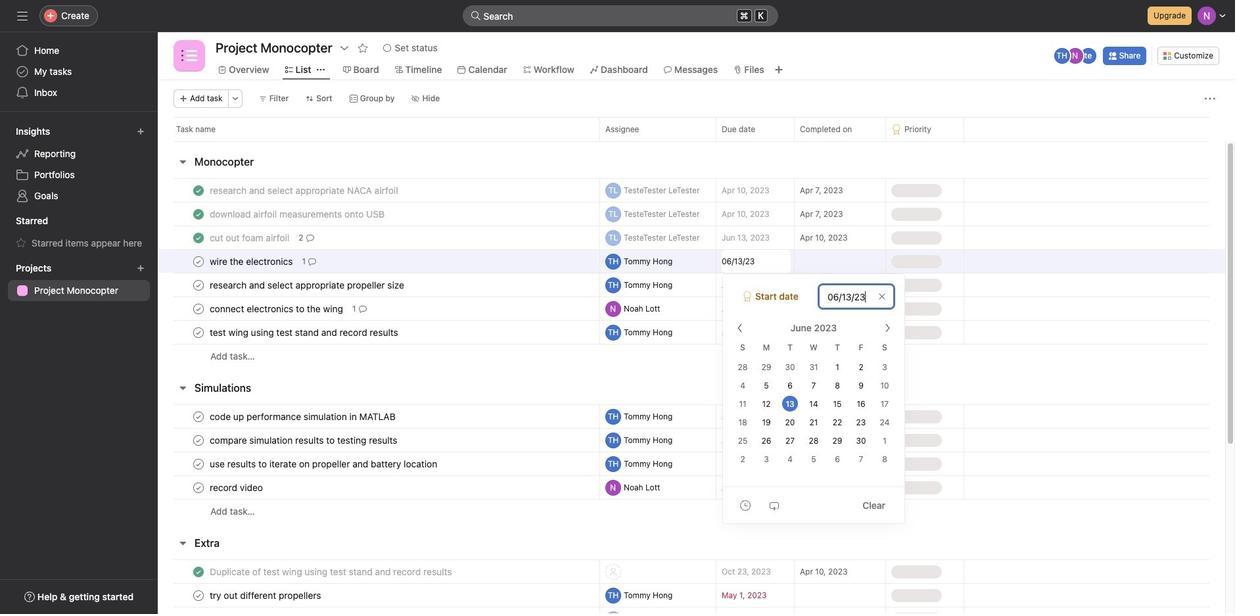 Task type: describe. For each thing, give the bounding box(es) containing it.
completion date for try out different propellers cell
[[794, 583, 886, 608]]

hide sidebar image
[[17, 11, 28, 21]]

1 comment image
[[308, 257, 316, 265]]

duplicate of test wing using test stand and record results cell
[[158, 560, 600, 584]]

mark complete image for code up performance simulation in matlab cell
[[191, 409, 206, 424]]

completed checkbox for cut out foam airfoil cell
[[191, 230, 206, 246]]

try out different propellers cell
[[158, 583, 600, 608]]

mark complete image for try out different propellers cell
[[191, 588, 206, 603]]

more actions image
[[231, 95, 239, 103]]

more actions image
[[1205, 93, 1216, 104]]

Due date text field
[[819, 285, 894, 308]]

add tab image
[[774, 64, 784, 75]]

new project or portfolio image
[[137, 264, 145, 272]]

details image
[[584, 257, 592, 265]]

task name text field for mark complete image in the try out different propellers cell
[[207, 589, 325, 602]]

task name text field for mark complete image inside the the 'research and select appropriate propeller size' cell
[[207, 278, 408, 292]]

download airfoil measurements onto usb cell
[[158, 202, 600, 226]]

list image
[[181, 48, 197, 64]]

task name text field inside cut out foam airfoil cell
[[207, 231, 293, 244]]

wire the electronics cell
[[158, 249, 600, 274]]

compare simulation results to testing results cell
[[158, 428, 600, 452]]

mark complete checkbox for record video cell
[[191, 480, 206, 495]]

completed image for research and select appropriate naca airfoil cell at the left top of page
[[191, 182, 206, 198]]

completion date for research and select appropriate propeller size cell
[[794, 273, 886, 297]]

task name text field for mark complete option in the test wing using test stand and record results cell
[[207, 326, 402, 339]]

research and select appropriate propeller size cell
[[158, 273, 600, 297]]

tab actions image
[[317, 66, 325, 74]]

mark complete checkbox for test wing using test stand and record results cell
[[191, 325, 206, 340]]

2 comments image
[[306, 234, 314, 242]]

task name text field for mark complete image in the the compare simulation results to testing results 'cell'
[[207, 434, 402, 447]]

projects element
[[0, 256, 158, 304]]

completed image for download airfoil measurements onto usb cell
[[191, 206, 206, 222]]

mark complete image for connect electronics to the wing cell
[[191, 301, 206, 317]]

test wing using test stand and record results cell
[[158, 320, 600, 345]]

mark complete checkbox for the compare simulation results to testing results 'cell'
[[191, 432, 206, 448]]

task name text field for mark complete checkbox inside the record video cell
[[207, 481, 267, 494]]

code up performance simulation in matlab cell
[[158, 404, 600, 429]]

mark complete image for wire the electronics cell
[[191, 253, 206, 269]]

completed image for cut out foam airfoil cell
[[191, 230, 206, 246]]

starred element
[[0, 209, 158, 256]]

insights element
[[0, 120, 158, 209]]

completed checkbox for download airfoil measurements onto usb cell
[[191, 206, 206, 222]]

mark complete checkbox for wire the electronics cell
[[191, 253, 206, 269]]

record video cell
[[158, 475, 600, 500]]

clear due date image
[[879, 293, 886, 301]]

show options image
[[339, 43, 350, 53]]

mark complete checkbox for "use results to iterate on propeller and battery location" cell
[[191, 456, 206, 472]]

task name text field for mark complete image associated with wire the electronics cell
[[207, 255, 297, 268]]

mark complete image for the 'research and select appropriate propeller size' cell
[[191, 277, 206, 293]]



Task type: vqa. For each thing, say whether or not it's contained in the screenshot.
'Close' image
no



Task type: locate. For each thing, give the bounding box(es) containing it.
mark complete image inside record video cell
[[191, 480, 206, 495]]

mark complete checkbox inside code up performance simulation in matlab cell
[[191, 409, 206, 424]]

4 mark complete image from the top
[[191, 325, 206, 340]]

task name text field inside the 'research and select appropriate propeller size' cell
[[207, 278, 408, 292]]

completed image inside cut out foam airfoil cell
[[191, 230, 206, 246]]

Mark complete checkbox
[[191, 277, 206, 293], [191, 301, 206, 317], [191, 409, 206, 424], [191, 480, 206, 495], [191, 588, 206, 603]]

3 mark complete checkbox from the top
[[191, 409, 206, 424]]

task name text field inside "use results to iterate on propeller and battery location" cell
[[207, 457, 441, 470]]

1 mark complete image from the top
[[191, 409, 206, 424]]

previous month image
[[735, 323, 746, 333]]

completed image
[[191, 564, 206, 580]]

5 mark complete image from the top
[[191, 432, 206, 448]]

use results to iterate on propeller and battery location cell
[[158, 452, 600, 476]]

mark complete checkbox inside "use results to iterate on propeller and battery location" cell
[[191, 456, 206, 472]]

5 task name text field from the top
[[207, 457, 441, 470]]

None text field
[[722, 250, 791, 273]]

mark complete checkbox inside the compare simulation results to testing results 'cell'
[[191, 432, 206, 448]]

mark complete image
[[191, 253, 206, 269], [191, 277, 206, 293], [191, 301, 206, 317], [191, 325, 206, 340], [191, 432, 206, 448], [191, 480, 206, 495], [191, 588, 206, 603]]

mark complete image inside the 'research and select appropriate propeller size' cell
[[191, 277, 206, 293]]

collapse task list for this group image
[[178, 383, 188, 393]]

collapse task list for this group image for completed image
[[178, 538, 188, 548]]

task name text field for the completed option in the download airfoil measurements onto usb cell
[[207, 207, 389, 221]]

1 collapse task list for this group image from the top
[[178, 157, 188, 167]]

3 task name text field from the top
[[207, 326, 402, 339]]

task name text field for the completed option inside the the duplicate of test wing using test stand and record results cell
[[207, 565, 456, 578]]

2 mark complete image from the top
[[191, 456, 206, 472]]

task name text field inside connect electronics to the wing cell
[[207, 302, 347, 315]]

mark complete image for the compare simulation results to testing results 'cell'
[[191, 432, 206, 448]]

5 mark complete checkbox from the top
[[191, 588, 206, 603]]

mark complete image inside code up performance simulation in matlab cell
[[191, 409, 206, 424]]

mark complete checkbox inside record video cell
[[191, 480, 206, 495]]

2 collapse task list for this group image from the top
[[178, 538, 188, 548]]

task name text field inside the compare simulation results to testing results 'cell'
[[207, 434, 402, 447]]

mark complete image for record video cell
[[191, 480, 206, 495]]

3 completed image from the top
[[191, 230, 206, 246]]

completed image
[[191, 182, 206, 198], [191, 206, 206, 222], [191, 230, 206, 246]]

connect electronics to the wing cell
[[158, 297, 600, 321]]

mark complete checkbox for try out different propellers cell
[[191, 588, 206, 603]]

task name text field inside wire the electronics cell
[[207, 255, 297, 268]]

Search tasks, projects, and more text field
[[463, 5, 778, 26]]

2 vertical spatial completed image
[[191, 230, 206, 246]]

4 completed checkbox from the top
[[191, 564, 206, 580]]

cut out foam airfoil cell
[[158, 226, 600, 250]]

task name text field inside the duplicate of test wing using test stand and record results cell
[[207, 565, 456, 578]]

mark complete checkbox inside try out different propellers cell
[[191, 588, 206, 603]]

mark complete image
[[191, 409, 206, 424], [191, 456, 206, 472]]

header monocopter tree grid
[[158, 178, 1226, 368]]

3 mark complete checkbox from the top
[[191, 432, 206, 448]]

mark complete checkbox inside the 'research and select appropriate propeller size' cell
[[191, 277, 206, 293]]

3 mark complete image from the top
[[191, 301, 206, 317]]

1 completed checkbox from the top
[[191, 182, 206, 198]]

collapse task list for this group image
[[178, 157, 188, 167], [178, 538, 188, 548]]

cell
[[716, 607, 795, 614]]

completed checkbox for the duplicate of test wing using test stand and record results cell on the left bottom of the page
[[191, 564, 206, 580]]

mark complete checkbox inside connect electronics to the wing cell
[[191, 301, 206, 317]]

new insights image
[[137, 128, 145, 135]]

mark complete image for test wing using test stand and record results cell
[[191, 325, 206, 340]]

mark complete checkbox for connect electronics to the wing cell
[[191, 301, 206, 317]]

task name text field for the completed option within research and select appropriate naca airfoil cell
[[207, 184, 402, 197]]

2 completed checkbox from the top
[[191, 206, 206, 222]]

7 task name text field from the top
[[207, 565, 456, 578]]

7 mark complete image from the top
[[191, 588, 206, 603]]

completed checkbox inside download airfoil measurements onto usb cell
[[191, 206, 206, 222]]

3 task name text field from the top
[[207, 278, 408, 292]]

collapse task list for this group image for completed icon inside research and select appropriate naca airfoil cell
[[178, 157, 188, 167]]

6 mark complete image from the top
[[191, 480, 206, 495]]

set to repeat image
[[769, 500, 780, 511]]

6 task name text field from the top
[[207, 481, 267, 494]]

mark complete image for "use results to iterate on propeller and battery location" cell
[[191, 456, 206, 472]]

prominent image
[[470, 11, 481, 21]]

task name text field for mark complete image inside connect electronics to the wing cell
[[207, 302, 347, 315]]

4 task name text field from the top
[[207, 302, 347, 315]]

completed checkbox inside research and select appropriate naca airfoil cell
[[191, 182, 206, 198]]

1 task name text field from the top
[[207, 184, 402, 197]]

completed checkbox inside cut out foam airfoil cell
[[191, 230, 206, 246]]

mark complete checkbox inside test wing using test stand and record results cell
[[191, 325, 206, 340]]

5 task name text field from the top
[[207, 434, 402, 447]]

Task name text field
[[207, 184, 402, 197], [207, 207, 389, 221], [207, 326, 402, 339], [207, 410, 400, 423], [207, 457, 441, 470], [207, 481, 267, 494], [207, 565, 456, 578]]

mark complete image inside try out different propellers cell
[[191, 588, 206, 603]]

Mark complete checkbox
[[191, 253, 206, 269], [191, 325, 206, 340], [191, 432, 206, 448], [191, 456, 206, 472]]

completed checkbox for research and select appropriate naca airfoil cell at the left top of page
[[191, 182, 206, 198]]

header extra tree grid
[[158, 560, 1226, 614]]

completed image inside download airfoil measurements onto usb cell
[[191, 206, 206, 222]]

completed checkbox inside the duplicate of test wing using test stand and record results cell
[[191, 564, 206, 580]]

2 mark complete image from the top
[[191, 277, 206, 293]]

completed image inside research and select appropriate naca airfoil cell
[[191, 182, 206, 198]]

global element
[[0, 32, 158, 111]]

row
[[158, 117, 1236, 141], [174, 141, 1210, 142], [158, 178, 1226, 203], [158, 202, 1226, 226], [158, 226, 1226, 250], [158, 249, 1226, 274], [158, 273, 1226, 297], [158, 297, 1226, 321], [158, 320, 1226, 345], [158, 344, 1226, 368], [158, 404, 1226, 429], [158, 428, 1226, 452], [158, 452, 1226, 476], [158, 475, 1226, 500], [158, 499, 1226, 523], [158, 560, 1226, 584], [158, 583, 1226, 608], [158, 607, 1226, 614]]

3 completed checkbox from the top
[[191, 230, 206, 246]]

completion date for wire the electronics cell
[[794, 249, 886, 274]]

task name text field inside test wing using test stand and record results cell
[[207, 326, 402, 339]]

2 mark complete checkbox from the top
[[191, 301, 206, 317]]

4 task name text field from the top
[[207, 410, 400, 423]]

add time image
[[740, 500, 751, 511]]

mark complete image inside connect electronics to the wing cell
[[191, 301, 206, 317]]

task name text field for mark complete checkbox inside code up performance simulation in matlab cell
[[207, 410, 400, 423]]

1 vertical spatial collapse task list for this group image
[[178, 538, 188, 548]]

1 completed image from the top
[[191, 182, 206, 198]]

mark complete image inside "use results to iterate on propeller and battery location" cell
[[191, 456, 206, 472]]

mark complete image inside test wing using test stand and record results cell
[[191, 325, 206, 340]]

task name text field inside research and select appropriate naca airfoil cell
[[207, 184, 402, 197]]

task name text field inside code up performance simulation in matlab cell
[[207, 410, 400, 423]]

0 vertical spatial mark complete image
[[191, 409, 206, 424]]

0 vertical spatial collapse task list for this group image
[[178, 157, 188, 167]]

4 mark complete checkbox from the top
[[191, 480, 206, 495]]

mark complete image inside the compare simulation results to testing results 'cell'
[[191, 432, 206, 448]]

4 mark complete checkbox from the top
[[191, 456, 206, 472]]

1 vertical spatial mark complete image
[[191, 456, 206, 472]]

task name text field inside record video cell
[[207, 481, 267, 494]]

2 completed image from the top
[[191, 206, 206, 222]]

1 vertical spatial completed image
[[191, 206, 206, 222]]

Completed checkbox
[[191, 182, 206, 198], [191, 206, 206, 222], [191, 230, 206, 246], [191, 564, 206, 580]]

1 mark complete checkbox from the top
[[191, 277, 206, 293]]

0 vertical spatial completed image
[[191, 182, 206, 198]]

task name text field inside download airfoil measurements onto usb cell
[[207, 207, 389, 221]]

2 task name text field from the top
[[207, 255, 297, 268]]

next month image
[[882, 323, 893, 333]]

mark complete checkbox inside wire the electronics cell
[[191, 253, 206, 269]]

1 mark complete checkbox from the top
[[191, 253, 206, 269]]

mark complete checkbox for the 'research and select appropriate propeller size' cell
[[191, 277, 206, 293]]

task name text field inside try out different propellers cell
[[207, 589, 325, 602]]

header simulations tree grid
[[158, 404, 1226, 523]]

move tasks between sections image
[[560, 257, 568, 265]]

task name text field for mark complete option in the "use results to iterate on propeller and battery location" cell
[[207, 457, 441, 470]]

1 comment image
[[359, 305, 367, 313]]

1 task name text field from the top
[[207, 231, 293, 244]]

Task name text field
[[207, 231, 293, 244], [207, 255, 297, 268], [207, 278, 408, 292], [207, 302, 347, 315], [207, 434, 402, 447], [207, 589, 325, 602]]

2 mark complete checkbox from the top
[[191, 325, 206, 340]]

mark complete checkbox for code up performance simulation in matlab cell
[[191, 409, 206, 424]]

6 task name text field from the top
[[207, 589, 325, 602]]

add to starred image
[[357, 43, 368, 53]]

2 task name text field from the top
[[207, 207, 389, 221]]

1 mark complete image from the top
[[191, 253, 206, 269]]

use different materials for wing (balsa wood?) cell
[[158, 607, 600, 614]]

research and select appropriate naca airfoil cell
[[158, 178, 600, 203]]

None field
[[463, 5, 778, 26]]



